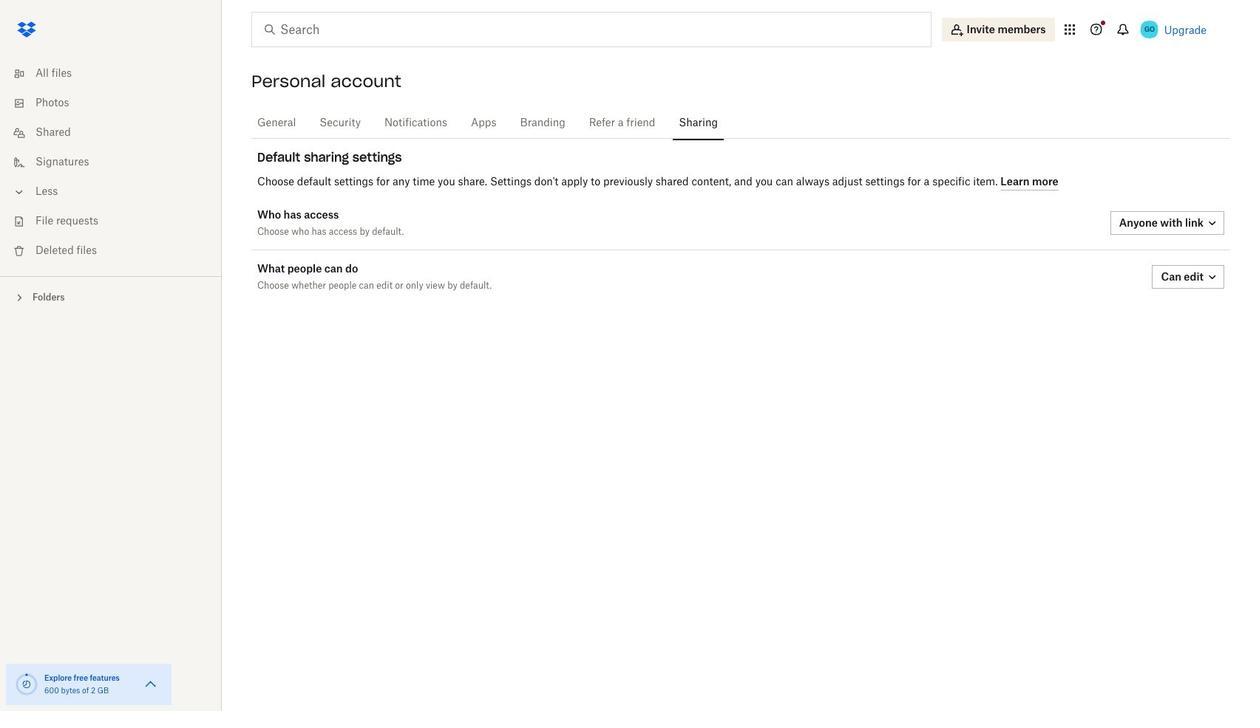 Task type: locate. For each thing, give the bounding box(es) containing it.
tab list
[[251, 104, 1230, 141]]

list
[[0, 50, 222, 276]]

quota usage progress bar
[[15, 673, 38, 697]]



Task type: describe. For each thing, give the bounding box(es) containing it.
less image
[[12, 185, 27, 200]]

quota usage image
[[15, 673, 38, 697]]

dropbox image
[[12, 15, 41, 44]]

Search text field
[[280, 21, 900, 38]]



Task type: vqa. For each thing, say whether or not it's contained in the screenshot.
all within LIST ITEM
no



